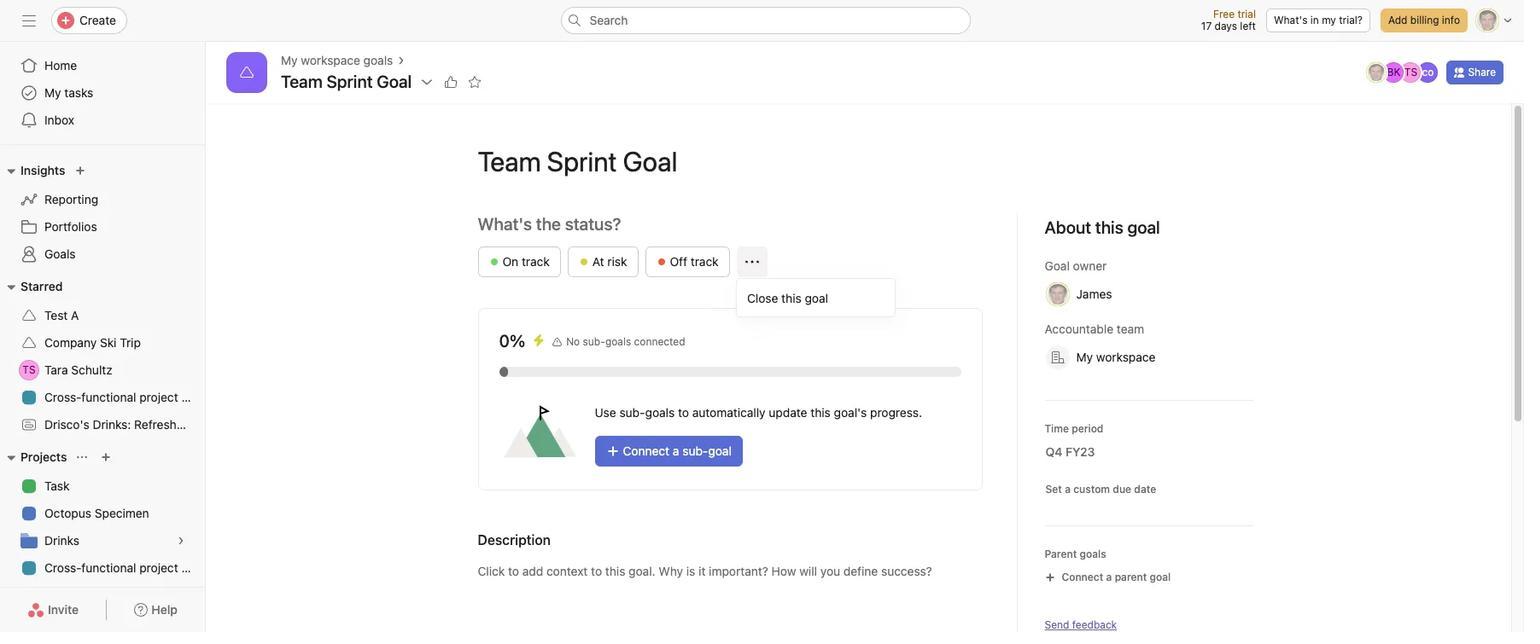 Task type: describe. For each thing, give the bounding box(es) containing it.
on track button
[[478, 247, 561, 278]]

connect a sub-goal button
[[595, 436, 743, 467]]

company ski trip link
[[10, 330, 195, 357]]

a for parent
[[1106, 571, 1112, 584]]

drinks
[[44, 534, 79, 548]]

drisco's drinks: refreshment recommendation link
[[10, 412, 304, 439]]

accountable team
[[1045, 322, 1144, 336]]

connected
[[634, 336, 685, 348]]

add
[[1388, 14, 1408, 26]]

q4 fy23 button
[[1034, 437, 1123, 468]]

a for sub-
[[673, 444, 679, 459]]

show options, current sort, top image
[[77, 453, 87, 463]]

goals up 'connect a parent goal' button
[[1080, 548, 1106, 561]]

ski
[[100, 336, 117, 350]]

at risk button
[[568, 247, 638, 278]]

custom
[[1073, 483, 1110, 496]]

template i link
[[10, 582, 195, 610]]

parent
[[1045, 548, 1077, 561]]

refreshment
[[134, 418, 205, 432]]

a for custom
[[1065, 483, 1071, 496]]

share button
[[1447, 61, 1504, 85]]

project for i
[[139, 561, 178, 575]]

project for drinks:
[[139, 390, 178, 405]]

inbox
[[44, 113, 74, 127]]

cross-functional project plan link for drinks:
[[10, 384, 205, 412]]

cross- for template i
[[44, 561, 81, 575]]

what's in my trial? button
[[1266, 9, 1370, 32]]

test a
[[44, 308, 79, 323]]

at risk
[[592, 254, 627, 269]]

search
[[590, 13, 628, 27]]

sub- inside connect a sub-goal button
[[682, 444, 708, 459]]

due
[[1113, 483, 1131, 496]]

cross-functional project plan for i
[[44, 561, 205, 575]]

create
[[79, 13, 116, 27]]

goals for my workspace goals
[[363, 53, 393, 67]]

accountable
[[1045, 322, 1114, 336]]

date
[[1134, 483, 1156, 496]]

cross- for drisco's drinks: refreshment recommendation
[[44, 390, 81, 405]]

add billing info
[[1388, 14, 1460, 26]]

q4 fy23
[[1046, 445, 1095, 459]]

i
[[98, 588, 101, 603]]

drisco's
[[44, 418, 89, 432]]

octopus specimen
[[44, 506, 149, 521]]

functional for drinks:
[[81, 390, 136, 405]]

co
[[1422, 66, 1434, 79]]

my for my tasks
[[44, 85, 61, 100]]

insights element
[[0, 155, 205, 272]]

automatically
[[692, 406, 766, 420]]

send
[[1045, 619, 1069, 632]]

connect for connect a sub-goal
[[623, 444, 670, 459]]

portfolios link
[[10, 213, 195, 241]]

use
[[595, 406, 616, 420]]

17
[[1201, 20, 1212, 32]]

team sprint goal
[[281, 72, 412, 91]]

in
[[1310, 14, 1319, 26]]

recommendation
[[208, 418, 304, 432]]

connect a parent goal button
[[1037, 566, 1179, 590]]

0 vertical spatial goal
[[805, 291, 828, 305]]

parent
[[1115, 571, 1147, 584]]

projects
[[20, 450, 67, 464]]

see details, drinks image
[[176, 536, 186, 546]]

no
[[566, 336, 580, 348]]

close this goal link
[[737, 283, 895, 313]]

james
[[1076, 287, 1112, 301]]

what's in my trial?
[[1274, 14, 1363, 26]]

my
[[1322, 14, 1336, 26]]

off
[[670, 254, 687, 269]]

plan for company ski trip
[[181, 390, 205, 405]]

team
[[281, 72, 323, 91]]

task
[[44, 479, 70, 494]]

share
[[1468, 66, 1496, 79]]

invite button
[[16, 595, 90, 626]]

send feedback
[[1045, 619, 1117, 632]]

trial
[[1238, 8, 1256, 20]]

send feedback link
[[1045, 618, 1117, 633]]

reporting
[[44, 192, 98, 207]]

octopus specimen link
[[10, 500, 195, 528]]

what's for what's the status?
[[478, 214, 532, 234]]

template
[[44, 588, 95, 603]]

0%
[[499, 331, 525, 351]]

task link
[[10, 473, 195, 500]]

projects button
[[0, 447, 67, 468]]

my for my workspace
[[1076, 350, 1093, 365]]

show options image
[[420, 75, 434, 89]]

new image
[[75, 166, 86, 176]]

more actions image
[[745, 255, 759, 269]]

drinks link
[[10, 528, 195, 555]]

my workspace goals
[[281, 53, 393, 67]]

close this goal
[[747, 291, 828, 305]]

tara
[[44, 363, 68, 377]]

left
[[1240, 20, 1256, 32]]

on
[[502, 254, 518, 269]]



Task type: locate. For each thing, give the bounding box(es) containing it.
0 vertical spatial workspace
[[301, 53, 360, 67]]

starred button
[[0, 277, 63, 297]]

free trial 17 days left
[[1201, 8, 1256, 32]]

1 horizontal spatial my
[[281, 53, 298, 67]]

what's for what's in my trial?
[[1274, 14, 1308, 26]]

connect inside button
[[1062, 571, 1103, 584]]

ts left tara
[[23, 364, 36, 377]]

track right off
[[691, 254, 719, 269]]

functional down 'drinks' 'link'
[[81, 561, 136, 575]]

about this goal
[[1045, 218, 1160, 237]]

2 project from the top
[[139, 561, 178, 575]]

about
[[1045, 218, 1091, 237]]

1 vertical spatial what's
[[478, 214, 532, 234]]

trial?
[[1339, 14, 1363, 26]]

help button
[[123, 595, 189, 626]]

my tasks link
[[10, 79, 195, 107]]

0 vertical spatial project
[[139, 390, 178, 405]]

1 vertical spatial functional
[[81, 561, 136, 575]]

0 horizontal spatial a
[[673, 444, 679, 459]]

2 vertical spatial sub-
[[682, 444, 708, 459]]

0 vertical spatial plan
[[181, 390, 205, 405]]

functional up drinks:
[[81, 390, 136, 405]]

workspace for my workspace
[[1096, 350, 1156, 365]]

days
[[1215, 20, 1237, 32]]

connect a parent goal
[[1062, 571, 1171, 584]]

a down to
[[673, 444, 679, 459]]

1 functional from the top
[[81, 390, 136, 405]]

plan up drisco's drinks: refreshment recommendation
[[181, 390, 205, 405]]

goals left to
[[645, 406, 675, 420]]

workspace for my workspace goals
[[301, 53, 360, 67]]

0 vertical spatial what's
[[1274, 14, 1308, 26]]

progress.
[[870, 406, 922, 420]]

time
[[1045, 423, 1069, 435]]

goals up the 'sprint goal' at the top left of page
[[363, 53, 393, 67]]

my workspace button
[[1038, 342, 1184, 373]]

connect a sub-goal
[[623, 444, 732, 459]]

1 horizontal spatial what's
[[1274, 14, 1308, 26]]

ts right bk
[[1404, 66, 1417, 79]]

a left parent on the bottom
[[1106, 571, 1112, 584]]

new project or portfolio image
[[101, 453, 111, 463]]

1 vertical spatial a
[[1065, 483, 1071, 496]]

octopus
[[44, 506, 91, 521]]

workspace inside dropdown button
[[1096, 350, 1156, 365]]

2 horizontal spatial a
[[1106, 571, 1112, 584]]

projects element
[[0, 442, 205, 613]]

1 vertical spatial cross-
[[44, 561, 81, 575]]

invite
[[48, 603, 79, 617]]

sub- for use
[[619, 406, 645, 420]]

0 horizontal spatial my
[[44, 85, 61, 100]]

my workspace goals link
[[281, 51, 393, 70]]

1 vertical spatial plan
[[181, 561, 205, 575]]

specimen
[[95, 506, 149, 521]]

plan inside the projects element
[[181, 561, 205, 575]]

set a custom due date
[[1046, 483, 1156, 496]]

2 track from the left
[[691, 254, 719, 269]]

1 vertical spatial this
[[811, 406, 831, 420]]

my inside the global element
[[44, 85, 61, 100]]

track for on track
[[522, 254, 550, 269]]

what's up on
[[478, 214, 532, 234]]

a right set on the bottom of page
[[1065, 483, 1071, 496]]

cross-functional project plan link up drinks:
[[10, 384, 205, 412]]

set a custom due date button
[[1041, 482, 1161, 499]]

search list box
[[561, 7, 970, 34]]

1 horizontal spatial sub-
[[619, 406, 645, 420]]

connect inside button
[[623, 444, 670, 459]]

1 track from the left
[[522, 254, 550, 269]]

schultz
[[71, 363, 112, 377]]

update
[[769, 406, 807, 420]]

plan for octopus specimen
[[181, 561, 205, 575]]

my tasks
[[44, 85, 93, 100]]

add to starred image
[[468, 75, 482, 89]]

sub- down to
[[682, 444, 708, 459]]

track for off track
[[691, 254, 719, 269]]

0 vertical spatial cross-functional project plan link
[[10, 384, 205, 412]]

a
[[71, 308, 79, 323]]

this goal
[[1095, 218, 1160, 237]]

2 vertical spatial a
[[1106, 571, 1112, 584]]

goal inside button
[[708, 444, 732, 459]]

at
[[592, 254, 604, 269]]

1 vertical spatial connect
[[1062, 571, 1103, 584]]

0 vertical spatial this
[[781, 291, 802, 305]]

1 plan from the top
[[181, 390, 205, 405]]

1 horizontal spatial goal
[[805, 291, 828, 305]]

workspace up team sprint goal
[[301, 53, 360, 67]]

2 vertical spatial goal
[[1150, 571, 1171, 584]]

sub- right the no
[[583, 336, 605, 348]]

goal right parent on the bottom
[[1150, 571, 1171, 584]]

1 horizontal spatial track
[[691, 254, 719, 269]]

cross-functional project plan link inside the projects element
[[10, 555, 205, 582]]

cross-functional project plan for drinks:
[[44, 390, 205, 405]]

cross-functional project plan inside starred element
[[44, 390, 205, 405]]

1 vertical spatial goal
[[708, 444, 732, 459]]

team
[[1117, 322, 1144, 336]]

a inside button
[[673, 444, 679, 459]]

0 horizontal spatial ts
[[23, 364, 36, 377]]

description
[[478, 533, 551, 548]]

2 horizontal spatial goal
[[1150, 571, 1171, 584]]

feedback
[[1072, 619, 1117, 632]]

track right on
[[522, 254, 550, 269]]

1 vertical spatial project
[[139, 561, 178, 575]]

period
[[1072, 423, 1104, 435]]

1 horizontal spatial connect
[[1062, 571, 1103, 584]]

2 plan from the top
[[181, 561, 205, 575]]

2 horizontal spatial my
[[1076, 350, 1093, 365]]

1 horizontal spatial ts
[[1404, 66, 1417, 79]]

0 horizontal spatial track
[[522, 254, 550, 269]]

plan inside starred element
[[181, 390, 205, 405]]

1 vertical spatial workspace
[[1096, 350, 1156, 365]]

sprint goal
[[327, 72, 412, 91]]

inbox link
[[10, 107, 195, 134]]

2 functional from the top
[[81, 561, 136, 575]]

0 likes. click to like this task image
[[444, 75, 458, 89]]

free
[[1213, 8, 1235, 20]]

0 vertical spatial my
[[281, 53, 298, 67]]

2 cross-functional project plan from the top
[[44, 561, 205, 575]]

goal right close
[[805, 291, 828, 305]]

hide sidebar image
[[22, 14, 36, 27]]

sub- right use
[[619, 406, 645, 420]]

off track
[[670, 254, 719, 269]]

cross-functional project plan link up i
[[10, 555, 205, 582]]

1 vertical spatial ts
[[23, 364, 36, 377]]

parent goals
[[1045, 548, 1106, 561]]

project down see details, drinks icon
[[139, 561, 178, 575]]

cross-functional project plan down 'drinks' 'link'
[[44, 561, 205, 575]]

goal inside button
[[1150, 571, 1171, 584]]

2 horizontal spatial sub-
[[682, 444, 708, 459]]

home link
[[10, 52, 195, 79]]

sub- for no
[[583, 336, 605, 348]]

this left "goal's"
[[811, 406, 831, 420]]

on track
[[502, 254, 550, 269]]

1 vertical spatial sub-
[[619, 406, 645, 420]]

1 vertical spatial cross-functional project plan
[[44, 561, 205, 575]]

1 vertical spatial cross-functional project plan link
[[10, 555, 205, 582]]

cross- up the drisco's
[[44, 390, 81, 405]]

ja
[[1371, 66, 1382, 79]]

global element
[[0, 42, 205, 144]]

close
[[747, 291, 778, 305]]

insights
[[20, 163, 65, 178]]

what's inside button
[[1274, 14, 1308, 26]]

0 horizontal spatial workspace
[[301, 53, 360, 67]]

what's the status?
[[478, 214, 621, 234]]

functional for i
[[81, 561, 136, 575]]

tasks
[[64, 85, 93, 100]]

2 cross- from the top
[[44, 561, 81, 575]]

0 vertical spatial functional
[[81, 390, 136, 405]]

0 horizontal spatial this
[[781, 291, 802, 305]]

company
[[44, 336, 97, 350]]

fy23
[[1066, 445, 1095, 459]]

workspace down team
[[1096, 350, 1156, 365]]

workspace
[[301, 53, 360, 67], [1096, 350, 1156, 365]]

time period
[[1045, 423, 1104, 435]]

functional inside the projects element
[[81, 561, 136, 575]]

goals
[[44, 247, 76, 261]]

1 horizontal spatial a
[[1065, 483, 1071, 496]]

trip
[[120, 336, 141, 350]]

cross- inside the projects element
[[44, 561, 81, 575]]

my left tasks
[[44, 85, 61, 100]]

1 cross-functional project plan from the top
[[44, 390, 205, 405]]

1 horizontal spatial this
[[811, 406, 831, 420]]

no sub-goals connected
[[566, 336, 685, 348]]

project up drisco's drinks: refreshment recommendation link
[[139, 390, 178, 405]]

0 vertical spatial cross-
[[44, 390, 81, 405]]

insights button
[[0, 161, 65, 181]]

0 vertical spatial a
[[673, 444, 679, 459]]

my inside dropdown button
[[1076, 350, 1093, 365]]

ts inside starred element
[[23, 364, 36, 377]]

add billing info button
[[1381, 9, 1468, 32]]

test a link
[[10, 302, 195, 330]]

project
[[139, 390, 178, 405], [139, 561, 178, 575]]

my for my workspace goals
[[281, 53, 298, 67]]

1 project from the top
[[139, 390, 178, 405]]

1 cross- from the top
[[44, 390, 81, 405]]

0 horizontal spatial what's
[[478, 214, 532, 234]]

this right close
[[781, 291, 802, 305]]

0 horizontal spatial sub-
[[583, 336, 605, 348]]

0 vertical spatial connect
[[623, 444, 670, 459]]

template i
[[44, 588, 101, 603]]

help
[[151, 603, 178, 617]]

connect for connect a parent goal
[[1062, 571, 1103, 584]]

0 horizontal spatial connect
[[623, 444, 670, 459]]

goal
[[1045, 259, 1070, 273]]

goals left connected
[[605, 336, 631, 348]]

0 vertical spatial cross-functional project plan
[[44, 390, 205, 405]]

my down accountable
[[1076, 350, 1093, 365]]

cross-functional project plan inside the projects element
[[44, 561, 205, 575]]

cross-functional project plan up drinks:
[[44, 390, 205, 405]]

goal for use sub-goals to automatically update this goal's progress.
[[708, 444, 732, 459]]

what's left in at the top right of page
[[1274, 14, 1308, 26]]

goals for use sub-goals to automatically update this goal's progress.
[[645, 406, 675, 420]]

to
[[678, 406, 689, 420]]

1 horizontal spatial workspace
[[1096, 350, 1156, 365]]

search button
[[561, 7, 970, 34]]

goal for parent goals
[[1150, 571, 1171, 584]]

reporting link
[[10, 186, 195, 213]]

2 vertical spatial my
[[1076, 350, 1093, 365]]

cross- down drinks
[[44, 561, 81, 575]]

cross-functional project plan link for i
[[10, 555, 205, 582]]

my up team
[[281, 53, 298, 67]]

0 vertical spatial ts
[[1404, 66, 1417, 79]]

goal's
[[834, 406, 867, 420]]

cross- inside starred element
[[44, 390, 81, 405]]

james button
[[1038, 279, 1140, 310]]

1 cross-functional project plan link from the top
[[10, 384, 205, 412]]

Goal name text field
[[464, 131, 1253, 192]]

0 horizontal spatial goal
[[708, 444, 732, 459]]

plan down see details, drinks icon
[[181, 561, 205, 575]]

1 vertical spatial my
[[44, 85, 61, 100]]

set
[[1046, 483, 1062, 496]]

goal down automatically
[[708, 444, 732, 459]]

goals
[[363, 53, 393, 67], [605, 336, 631, 348], [645, 406, 675, 420], [1080, 548, 1106, 561]]

2 cross-functional project plan link from the top
[[10, 555, 205, 582]]

project inside starred element
[[139, 390, 178, 405]]

starred element
[[0, 272, 304, 442]]

goals for no sub-goals connected
[[605, 336, 631, 348]]

company ski trip
[[44, 336, 141, 350]]

home
[[44, 58, 77, 73]]

0 vertical spatial sub-
[[583, 336, 605, 348]]

functional inside starred element
[[81, 390, 136, 405]]

drinks:
[[93, 418, 131, 432]]



Task type: vqa. For each thing, say whether or not it's contained in the screenshot.
the Add within the Add New Email button
no



